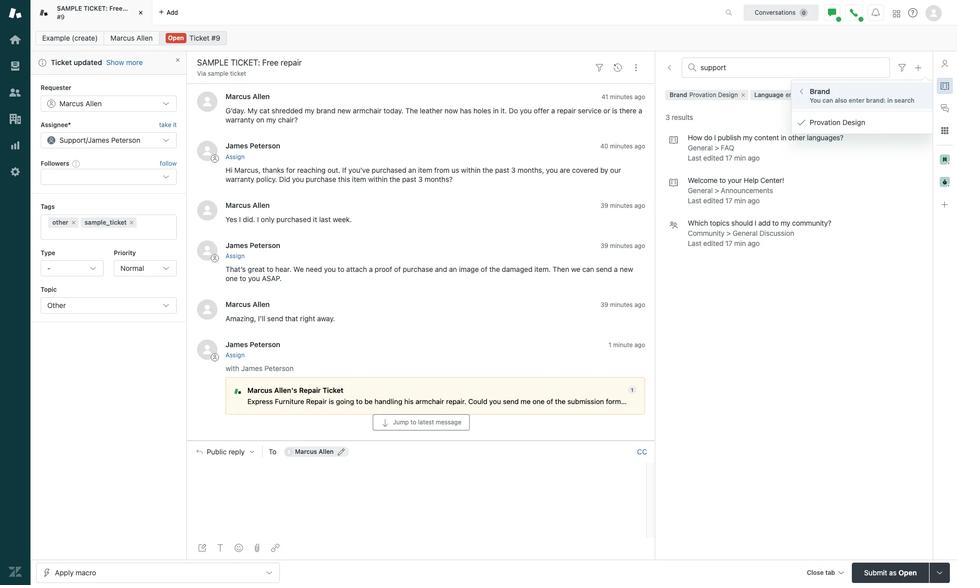 Task type: vqa. For each thing, say whether or not it's contained in the screenshot.
Brand You can also enter brand: in search
yes



Task type: describe. For each thing, give the bounding box(es) containing it.
warranty inside hi marcus, thanks for reaching out. if you've purchased an item from us within the past 3 months, you are covered by our warranty policy. did you purchase this item within the past 3 months?
[[226, 175, 254, 183]]

handling
[[375, 398, 403, 406]]

allen inside secondary element
[[137, 34, 153, 42]]

ticket
[[230, 70, 246, 77]]

/
[[86, 136, 88, 144]]

of right me
[[547, 398, 554, 406]]

the
[[406, 106, 418, 115]]

the left months? at the top of the page
[[390, 175, 400, 183]]

new inside g'day. my cat shredded my brand new armchair today. the leather now has holes in it. do you offer a repair service or is there a warranty on my chair?
[[338, 106, 351, 115]]

the left office
[[760, 398, 771, 406]]

james peterson assign for marcus,
[[226, 142, 281, 160]]

express
[[248, 398, 273, 406]]

in inside ‭how do i publish my content in other languages?‬ ‭general‬ > ‭faq‬ last edited 17 min ago
[[781, 133, 787, 142]]

marcus allen right marcus.allen@example.com image
[[295, 448, 334, 455]]

a right offer
[[552, 106, 556, 115]]

ticket for ticket updated show more
[[51, 58, 72, 67]]

6 avatar image from the top
[[197, 340, 218, 360]]

39 for week.
[[601, 202, 609, 209]]

menu containing brand
[[792, 80, 934, 134]]

to down that's
[[240, 274, 246, 283]]

0 vertical spatial past
[[495, 166, 510, 174]]

my left brand
[[305, 106, 315, 115]]

‭how do i publish my content in other languages?‬ ‭general‬ > ‭faq‬ last edited 17 min ago
[[688, 133, 844, 162]]

4 avatar image from the top
[[197, 240, 218, 261]]

attach
[[347, 265, 367, 273]]

assign button for hi
[[226, 152, 245, 162]]

assign for hi
[[226, 153, 245, 160]]

submission
[[568, 398, 604, 406]]

repair inside g'day. my cat shredded my brand new armchair today. the leather now has holes in it. do you offer a repair service or is there a warranty on my chair?
[[557, 106, 576, 115]]

remove image for us
[[805, 92, 811, 98]]

insert emojis image
[[235, 544, 243, 552]]

0 horizontal spatial 3
[[419, 175, 423, 183]]

you've
[[349, 166, 370, 174]]

41 minutes ago text field
[[602, 93, 646, 101]]

a left proof
[[369, 265, 373, 273]]

cat
[[260, 106, 270, 115]]

macro
[[76, 568, 96, 577]]

my right "on"
[[267, 116, 276, 124]]

marcus allen up amazing,
[[226, 300, 270, 309]]

content
[[755, 133, 780, 142]]

requester element
[[41, 95, 177, 112]]

minutes for hi marcus, thanks for reaching out. if you've purchased an item from us within the past 3 months, you are covered by our warranty policy. did you purchase this item within the past 3 months?
[[610, 143, 633, 150]]

g'day. my cat shredded my brand new armchair today. the leather now has holes in it. do you offer a repair service or is there a warranty on my chair?
[[226, 106, 643, 124]]

apply
[[55, 568, 74, 577]]

you right did
[[292, 175, 304, 183]]

0 horizontal spatial provation
[[690, 91, 717, 99]]

close tab
[[808, 569, 836, 576]]

can inside that's great to hear. we need you to attach a proof of purchase and an image of the damaged item. then we can send a new one to you asap.
[[583, 265, 595, 273]]

hi
[[226, 166, 233, 174]]

brand provation design
[[670, 91, 739, 99]]

proof
[[375, 265, 393, 273]]

leather
[[420, 106, 443, 115]]

min for i
[[735, 239, 746, 248]]

language en-us
[[755, 91, 803, 99]]

i right did.
[[257, 215, 259, 224]]

it inside button
[[173, 121, 177, 128]]

as
[[890, 568, 897, 577]]

community?‬
[[793, 219, 832, 227]]

it inside the 'conversationlabel' log
[[313, 215, 317, 224]]

1 horizontal spatial within
[[461, 166, 481, 174]]

are
[[560, 166, 571, 174]]

3 james peterson link from the top
[[226, 340, 281, 349]]

marcus allen up my
[[226, 92, 270, 101]]

assign for that's
[[226, 252, 245, 260]]

one inside that's great to hear. we need you to attach a proof of purchase and an image of the damaged item. then we can send a new one to you asap.
[[226, 274, 238, 283]]

tab
[[826, 569, 836, 576]]

great
[[248, 265, 265, 273]]

armchair inside the marcus allen's repair ticket express furniture repair is going to be handling his armchair repair. could you send me one of the submission forms for a repair? i'm out of physical copies in the office
[[416, 398, 444, 406]]

general
[[733, 229, 758, 238]]

Public reply composer text field
[[192, 463, 644, 484]]

marcus up g'day. on the left top of the page
[[226, 92, 251, 101]]

peterson for 39
[[250, 241, 281, 249]]

covered
[[573, 166, 599, 174]]

close image
[[136, 8, 146, 18]]

the left submission
[[555, 398, 566, 406]]

‭faq‬
[[721, 144, 735, 152]]

sample ticket: free repair #9
[[57, 5, 142, 21]]

our
[[611, 166, 622, 174]]

sample_ticket
[[85, 219, 127, 226]]

send inside that's great to hear. we need you to attach a proof of purchase and an image of the damaged item. then we can send a new one to you asap.
[[597, 265, 613, 273]]

to inside the ‭welcome to your help center!‬ ‭general‬ > ‭announcements‬ last edited 17 min ago
[[720, 176, 726, 185]]

3 avatar image from the top
[[197, 200, 218, 220]]

tags
[[41, 203, 55, 211]]

conversationlabel log
[[187, 84, 791, 441]]

1 vertical spatial open
[[899, 568, 918, 577]]

events image
[[614, 63, 622, 72]]

purchase inside hi marcus, thanks for reaching out. if you've purchased an item from us within the past 3 months, you are covered by our warranty policy. did you purchase this item within the past 3 months?
[[306, 175, 336, 183]]

new inside that's great to hear. we need you to attach a proof of purchase and an image of the damaged item. then we can send a new one to you asap.
[[620, 265, 634, 273]]

one inside the marcus allen's repair ticket express furniture repair is going to be handling his armchair repair. could you send me one of the submission forms for a repair? i'm out of physical copies in the office
[[533, 398, 545, 406]]

the left months,
[[483, 166, 493, 174]]

open inside secondary element
[[168, 34, 184, 42]]

copies
[[729, 398, 751, 406]]

on
[[256, 116, 265, 124]]

secondary element
[[31, 28, 958, 48]]

yes
[[226, 215, 237, 224]]

purchase inside that's great to hear. we need you to attach a proof of purchase and an image of the damaged item. then we can send a new one to you asap.
[[403, 265, 433, 273]]

last inside the ‭welcome to your help center!‬ ‭general‬ > ‭announcements‬ last edited 17 min ago
[[688, 196, 702, 205]]

ticket #9
[[190, 34, 220, 42]]

today.
[[384, 106, 404, 115]]

has
[[460, 106, 472, 115]]

add button
[[153, 0, 184, 25]]

jump
[[393, 418, 409, 426]]

offer
[[534, 106, 550, 115]]

more
[[126, 58, 143, 67]]

james for 39
[[226, 241, 248, 249]]

3 results
[[666, 113, 694, 122]]

ago inside ‭which topics should i add to my community?‬ community > general discussion last edited 17 min ago
[[748, 239, 760, 248]]

bookmarks image
[[941, 155, 951, 165]]

to inside button
[[411, 418, 417, 426]]

1 vertical spatial purchased
[[277, 215, 311, 224]]

‭how
[[688, 133, 703, 142]]

‭which
[[688, 219, 709, 227]]

of right proof
[[394, 265, 401, 273]]

is inside g'day. my cat shredded my brand new armchair today. the leather now has holes in it. do you offer a repair service or is there a warranty on my chair?
[[613, 106, 618, 115]]

create or request article image
[[915, 64, 923, 72]]

allen up the cat
[[253, 92, 270, 101]]

1 vertical spatial repair
[[306, 398, 327, 406]]

hi marcus, thanks for reaching out. if you've purchased an item from us within the past 3 months, you are covered by our warranty policy. did you purchase this item within the past 3 months?
[[226, 166, 623, 183]]

to inside the marcus allen's repair ticket express furniture repair is going to be handling his armchair repair. could you send me one of the submission forms for a repair? i'm out of physical copies in the office
[[356, 398, 363, 406]]

my inside ‭which topics should i add to my community?‬ community > general discussion last edited 17 min ago
[[781, 219, 791, 227]]

marcus inside secondary element
[[111, 34, 135, 42]]

asap.
[[262, 274, 282, 283]]

languages?‬
[[808, 133, 844, 142]]

1 vertical spatial past
[[402, 175, 417, 183]]

via sample ticket
[[197, 70, 246, 77]]

0 vertical spatial 3
[[666, 113, 670, 122]]

get started image
[[9, 33, 22, 46]]

cc button
[[638, 447, 648, 456]]

1 minute ago text field
[[609, 341, 646, 349]]

i'll
[[258, 314, 265, 323]]

39 minutes ago text field for that's great to hear. we need you to attach a proof of purchase and an image of the damaged item. then we can send a new one to you asap.
[[601, 242, 646, 249]]

1 for 1
[[631, 387, 634, 393]]

allen up only
[[253, 201, 270, 209]]

his
[[405, 398, 414, 406]]

support
[[59, 136, 86, 144]]

edited for do
[[704, 154, 724, 162]]

amazing,
[[226, 314, 256, 323]]

zendesk support image
[[9, 7, 22, 20]]

via
[[197, 70, 206, 77]]

1 vertical spatial send
[[267, 314, 283, 323]]

assignee* element
[[41, 132, 177, 148]]

enter
[[849, 97, 865, 104]]

peterson up allen's
[[265, 364, 294, 373]]

17 for should
[[726, 239, 733, 248]]

topic
[[41, 286, 57, 293]]

marcus allen inside requester element
[[59, 99, 102, 108]]

of right out
[[692, 398, 699, 406]]

provation design
[[810, 118, 866, 127]]

brand for brand provation design
[[670, 91, 688, 99]]

marcus inside requester element
[[59, 99, 84, 108]]

in inside the marcus allen's repair ticket express furniture repair is going to be handling his armchair repair. could you send me one of the submission forms for a repair? i'm out of physical copies in the office
[[753, 398, 758, 406]]

marcus,
[[235, 166, 261, 174]]

support / james peterson
[[59, 136, 140, 144]]

show more button
[[106, 58, 143, 67]]

3 james peterson assign from the top
[[226, 340, 281, 359]]

draft mode image
[[198, 544, 206, 552]]

the inside that's great to hear. we need you to attach a proof of purchase and an image of the damaged item. then we can send a new one to you asap.
[[490, 265, 500, 273]]

brand
[[317, 106, 336, 115]]

jump to latest message
[[393, 418, 462, 426]]

reaching
[[297, 166, 326, 174]]

you
[[810, 97, 821, 104]]

remove image for design
[[741, 92, 747, 98]]

assign button for that's
[[226, 252, 245, 261]]

zendesk image
[[9, 565, 22, 579]]

months,
[[518, 166, 545, 174]]

3 39 minutes ago from the top
[[601, 301, 646, 309]]

to left attach
[[338, 265, 345, 273]]

by
[[601, 166, 609, 174]]

allen's
[[274, 386, 298, 395]]

us inside hi marcus, thanks for reaching out. if you've purchased an item from us within the past 3 months, you are covered by our warranty policy. did you purchase this item within the past 3 months?
[[452, 166, 460, 174]]

assignee*
[[41, 121, 71, 128]]

provation design menu item
[[792, 113, 934, 132]]

my inside ‭how do i publish my content in other languages?‬ ‭general‬ > ‭faq‬ last edited 17 min ago
[[743, 133, 753, 142]]

i inside ‭which topics should i add to my community?‬ community > general discussion last edited 17 min ago
[[755, 219, 757, 227]]

5 avatar image from the top
[[197, 299, 218, 320]]

community
[[688, 229, 725, 238]]

add attachment image
[[253, 544, 261, 552]]

39 for attach
[[601, 242, 609, 249]]

marcus up amazing,
[[226, 300, 251, 309]]

send inside the marcus allen's repair ticket express furniture repair is going to be handling his armchair repair. could you send me one of the submission forms for a repair? i'm out of physical copies in the office
[[503, 398, 519, 406]]

marcus allen link inside secondary element
[[104, 31, 159, 45]]

41
[[602, 93, 609, 101]]

you right need
[[324, 265, 336, 273]]

tabs tab list
[[31, 0, 715, 25]]

if
[[342, 166, 347, 174]]

3 assign button from the top
[[226, 351, 245, 360]]

0 horizontal spatial within
[[368, 175, 388, 183]]

you left the are
[[546, 166, 558, 174]]

en-
[[786, 91, 796, 99]]

to up asap.
[[267, 265, 274, 273]]

repair?
[[644, 398, 666, 406]]

away.
[[317, 314, 335, 323]]

shredded
[[272, 106, 303, 115]]

design inside menu item
[[843, 118, 866, 127]]

1 horizontal spatial filter image
[[899, 64, 907, 72]]

normal
[[120, 264, 144, 273]]

from
[[435, 166, 450, 174]]

follow
[[160, 160, 177, 167]]

a right we
[[614, 265, 618, 273]]

0 vertical spatial repair
[[299, 386, 321, 395]]

17 for i
[[726, 154, 733, 162]]

3 39 from the top
[[601, 301, 609, 309]]

this
[[338, 175, 350, 183]]

peterson for 40
[[250, 142, 281, 150]]

we
[[294, 265, 304, 273]]

marcus allen link for g'day.
[[226, 92, 270, 101]]

submit as open
[[865, 568, 918, 577]]

marcus allen up did.
[[226, 201, 270, 209]]

a inside the marcus allen's repair ticket express furniture repair is going to be handling his armchair repair. could you send me one of the submission forms for a repair? i'm out of physical copies in the office
[[638, 398, 642, 406]]

back image
[[666, 64, 674, 72]]

#9 inside secondary element
[[212, 34, 220, 42]]

edited inside the ‭welcome to your help center!‬ ‭general‬ > ‭announcements‬ last edited 17 min ago
[[704, 196, 724, 205]]

also
[[835, 97, 848, 104]]

1 minute ago
[[609, 341, 646, 349]]

topic element
[[41, 297, 177, 313]]

i inside ‭how do i publish my content in other languages?‬ ‭general‬ > ‭faq‬ last edited 17 min ago
[[715, 133, 716, 142]]

type
[[41, 249, 55, 257]]

tab containing sample ticket: free repair
[[31, 0, 153, 25]]

1 vertical spatial 3
[[512, 166, 516, 174]]

allen left edit user image
[[319, 448, 334, 455]]

minute
[[614, 341, 633, 349]]

example (create) button
[[36, 31, 104, 45]]

edited for topics
[[704, 239, 724, 248]]

#9 inside the sample ticket: free repair #9
[[57, 13, 65, 21]]

in inside g'day. my cat shredded my brand new armchair today. the leather now has holes in it. do you offer a repair service or is there a warranty on my chair?
[[493, 106, 499, 115]]

clear filters
[[817, 90, 855, 99]]

marcus right marcus.allen@example.com image
[[295, 448, 317, 455]]

min inside the ‭welcome to your help center!‬ ‭general‬ > ‭announcements‬ last edited 17 min ago
[[735, 196, 746, 205]]

ticket updated show more
[[51, 58, 143, 67]]



Task type: locate. For each thing, give the bounding box(es) containing it.
> down "topics"
[[727, 229, 731, 238]]

add inside popup button
[[167, 8, 178, 16]]

0 horizontal spatial armchair
[[353, 106, 382, 115]]

17 inside ‭which topics should i add to my community?‬ community > general discussion last edited 17 min ago
[[726, 239, 733, 248]]

1 down the 1 minute ago text box
[[631, 387, 634, 393]]

2 39 from the top
[[601, 242, 609, 249]]

marcus allen down requester
[[59, 99, 102, 108]]

that's
[[226, 265, 246, 273]]

0 vertical spatial it
[[173, 121, 177, 128]]

marcus inside the marcus allen's repair ticket express furniture repair is going to be handling his armchair repair. could you send me one of the submission forms for a repair? i'm out of physical copies in the office
[[248, 386, 273, 395]]

last
[[319, 215, 331, 224]]

other left languages?‬
[[789, 133, 806, 142]]

1 james peterson assign from the top
[[226, 142, 281, 160]]

info on adding followers image
[[72, 160, 80, 168]]

2 horizontal spatial ticket
[[323, 386, 344, 395]]

james up hi
[[226, 142, 248, 150]]

1 vertical spatial min
[[735, 196, 746, 205]]

1 horizontal spatial ticket
[[190, 34, 210, 42]]

filter image
[[596, 63, 604, 72], [899, 64, 907, 72]]

to left be
[[356, 398, 363, 406]]

edited down ‭welcome
[[704, 196, 724, 205]]

an left the from
[[409, 166, 417, 174]]

ticket for ticket #9
[[190, 34, 210, 42]]

minutes for amazing, i'll send that right away.
[[610, 301, 633, 309]]

0 horizontal spatial purchased
[[277, 215, 311, 224]]

assign button up 'with'
[[226, 351, 245, 360]]

1 vertical spatial item
[[352, 175, 367, 183]]

do
[[705, 133, 713, 142]]

0 horizontal spatial purchase
[[306, 175, 336, 183]]

1 vertical spatial an
[[449, 265, 457, 273]]

amazing, i'll send that right away.
[[226, 314, 335, 323]]

discussion
[[760, 229, 795, 238]]

39 minutes ago down 39 minutes ago text field
[[601, 242, 646, 249]]

0 vertical spatial new
[[338, 106, 351, 115]]

reporting image
[[9, 139, 22, 152]]

notifications image
[[872, 8, 881, 17]]

jump to latest message button
[[373, 414, 470, 431]]

39 minutes ago text field
[[601, 242, 646, 249], [601, 301, 646, 309]]

there
[[620, 106, 637, 115]]

get help image
[[909, 8, 918, 17]]

design down enter
[[843, 118, 866, 127]]

0 vertical spatial assign
[[226, 153, 245, 160]]

last for ‭which topics should i add to my community?‬ community > general discussion last edited 17 min ago
[[688, 239, 702, 248]]

item.
[[535, 265, 551, 273]]

1 horizontal spatial us
[[796, 91, 803, 99]]

show
[[106, 58, 124, 67]]

1 vertical spatial repair
[[557, 106, 576, 115]]

armchair up jump to latest message
[[416, 398, 444, 406]]

allen up support / james peterson
[[86, 99, 102, 108]]

add
[[167, 8, 178, 16], [759, 219, 771, 227]]

2 last from the top
[[688, 196, 702, 205]]

0 vertical spatial 17
[[726, 154, 733, 162]]

1 vertical spatial for
[[627, 398, 636, 406]]

purchased right you've
[[372, 166, 407, 174]]

last inside ‭how do i publish my content in other languages?‬ ‭general‬ > ‭faq‬ last edited 17 min ago
[[688, 154, 702, 162]]

hear.
[[275, 265, 292, 273]]

remove image
[[70, 220, 77, 226], [129, 220, 135, 226]]

2 39 minutes ago from the top
[[601, 242, 646, 249]]

1 vertical spatial 17
[[726, 196, 733, 205]]

3 last from the top
[[688, 239, 702, 248]]

ago inside ‭how do i publish my content in other languages?‬ ‭general‬ > ‭faq‬ last edited 17 min ago
[[748, 154, 760, 162]]

‭general‬ down '‭how'
[[688, 144, 713, 152]]

public reply
[[207, 448, 245, 456]]

0 horizontal spatial filter image
[[596, 63, 604, 72]]

for up did
[[286, 166, 296, 174]]

minutes for that's great to hear. we need you to attach a proof of purchase and an image of the damaged item. then we can send a new one to you asap.
[[610, 242, 633, 249]]

2 vertical spatial james peterson link
[[226, 340, 281, 349]]

1 17 from the top
[[726, 154, 733, 162]]

(create)
[[72, 34, 98, 42]]

39 minutes ago down our
[[601, 202, 646, 209]]

center!‬
[[761, 176, 785, 185]]

tab
[[31, 0, 153, 25]]

1 vertical spatial 39 minutes ago
[[601, 242, 646, 249]]

1 minutes from the top
[[610, 93, 633, 101]]

james inside assignee* element
[[88, 136, 109, 144]]

out.
[[328, 166, 341, 174]]

1 horizontal spatial purchase
[[403, 265, 433, 273]]

time tracking image
[[941, 177, 951, 187]]

1 last from the top
[[688, 154, 702, 162]]

2 vertical spatial james peterson assign
[[226, 340, 281, 359]]

1 horizontal spatial open
[[899, 568, 918, 577]]

do
[[509, 106, 518, 115]]

in inside brand you can also enter brand: in search
[[888, 97, 893, 104]]

you right do
[[520, 106, 532, 115]]

last inside ‭which topics should i add to my community?‬ community > general discussion last edited 17 min ago
[[688, 239, 702, 248]]

1 vertical spatial new
[[620, 265, 634, 273]]

can inside brand you can also enter brand: in search
[[823, 97, 834, 104]]

0 vertical spatial james peterson assign
[[226, 142, 281, 160]]

min inside ‭which topics should i add to my community?‬ community > general discussion last edited 17 min ago
[[735, 239, 746, 248]]

assign up hi
[[226, 153, 245, 160]]

0 vertical spatial send
[[597, 265, 613, 273]]

then
[[553, 265, 570, 273]]

james peterson assign up great
[[226, 241, 281, 260]]

is right the or
[[613, 106, 618, 115]]

1 min from the top
[[735, 154, 746, 162]]

to left your
[[720, 176, 726, 185]]

2 james peterson assign from the top
[[226, 241, 281, 260]]

0 vertical spatial for
[[286, 166, 296, 174]]

0 horizontal spatial for
[[286, 166, 296, 174]]

assign button up hi
[[226, 152, 245, 162]]

39 minutes ago text field for amazing, i'll send that right away.
[[601, 301, 646, 309]]

out
[[680, 398, 691, 406]]

0 horizontal spatial is
[[329, 398, 334, 406]]

0 horizontal spatial one
[[226, 274, 238, 283]]

remove image
[[741, 92, 747, 98], [805, 92, 811, 98]]

ticket
[[190, 34, 210, 42], [51, 58, 72, 67], [323, 386, 344, 395]]

2 remove image from the left
[[129, 220, 135, 226]]

item
[[418, 166, 433, 174], [352, 175, 367, 183]]

ticket inside the marcus allen's repair ticket express furniture repair is going to be handling his armchair repair. could you send me one of the submission forms for a repair? i'm out of physical copies in the office
[[323, 386, 344, 395]]

3 left months? at the top of the page
[[419, 175, 423, 183]]

need
[[306, 265, 322, 273]]

marcus down requester
[[59, 99, 84, 108]]

2 17 from the top
[[726, 196, 733, 205]]

brand for brand you can also enter brand: in search
[[810, 87, 831, 96]]

minutes for yes i did. i only purchased it last week.
[[610, 202, 633, 209]]

1 ‭general‬ from the top
[[688, 144, 713, 152]]

0 horizontal spatial remove image
[[70, 220, 77, 226]]

office
[[773, 398, 791, 406]]

2 vertical spatial assign button
[[226, 351, 245, 360]]

1 vertical spatial design
[[843, 118, 866, 127]]

1 for 1 minute ago
[[609, 341, 612, 349]]

marcus up yes
[[226, 201, 251, 209]]

0 vertical spatial item
[[418, 166, 433, 174]]

close tab button
[[803, 563, 848, 584]]

min inside ‭how do i publish my content in other languages?‬ ‭general‬ > ‭faq‬ last edited 17 min ago
[[735, 154, 746, 162]]

cc
[[638, 447, 648, 456]]

you right the could
[[490, 398, 501, 406]]

followers element
[[41, 169, 177, 185]]

2 avatar image from the top
[[197, 141, 218, 161]]

2 vertical spatial assign
[[226, 351, 245, 359]]

1 warranty from the top
[[226, 116, 254, 124]]

0 vertical spatial >
[[715, 144, 720, 152]]

1 vertical spatial one
[[533, 398, 545, 406]]

i right yes
[[239, 215, 241, 224]]

‭welcome
[[688, 176, 718, 185]]

17 down ‭faq‬
[[726, 154, 733, 162]]

0 horizontal spatial 1
[[609, 341, 612, 349]]

provation inside menu item
[[810, 118, 841, 127]]

repair inside the sample ticket: free repair #9
[[124, 5, 142, 12]]

close
[[808, 569, 824, 576]]

sample
[[208, 70, 229, 77]]

purchased right only
[[277, 215, 311, 224]]

one down that's
[[226, 274, 238, 283]]

2 james peterson link from the top
[[226, 241, 281, 249]]

in right brand:
[[888, 97, 893, 104]]

1 horizontal spatial it
[[313, 215, 317, 224]]

2 minutes from the top
[[610, 143, 633, 150]]

knowledge image
[[942, 82, 950, 90]]

1 vertical spatial other
[[52, 219, 68, 226]]

close ticket collision notification image
[[175, 57, 181, 63]]

james peterson assign up with james peterson
[[226, 340, 281, 359]]

edited inside ‭which topics should i add to my community?‬ community > general discussion last edited 17 min ago
[[704, 239, 724, 248]]

1 vertical spatial it
[[313, 215, 317, 224]]

2 horizontal spatial 3
[[666, 113, 670, 122]]

5 minutes from the top
[[610, 301, 633, 309]]

thanks
[[263, 166, 284, 174]]

3 left months,
[[512, 166, 516, 174]]

40
[[601, 143, 609, 150]]

menu
[[792, 80, 934, 134]]

admin image
[[9, 165, 22, 178]]

public
[[207, 448, 227, 456]]

brand menu item
[[792, 82, 934, 109]]

39 minutes ago for attach
[[601, 242, 646, 249]]

armchair
[[353, 106, 382, 115], [416, 398, 444, 406]]

repair
[[299, 386, 321, 395], [306, 398, 327, 406]]

requester
[[41, 84, 71, 92]]

in right 'copies'
[[753, 398, 758, 406]]

3 min from the top
[[735, 239, 746, 248]]

it.
[[501, 106, 507, 115]]

0 vertical spatial 39 minutes ago text field
[[601, 242, 646, 249]]

40 minutes ago
[[601, 143, 646, 150]]

my right the publish
[[743, 133, 753, 142]]

1 james peterson link from the top
[[226, 142, 281, 150]]

0 vertical spatial james peterson link
[[226, 142, 281, 150]]

repair right the free
[[124, 5, 142, 12]]

2 remove image from the left
[[805, 92, 811, 98]]

1 vertical spatial ticket
[[51, 58, 72, 67]]

Subject field
[[195, 56, 589, 69]]

james right 'with'
[[241, 364, 263, 373]]

ticket down example
[[51, 58, 72, 67]]

0 vertical spatial design
[[719, 91, 739, 99]]

1 horizontal spatial new
[[620, 265, 634, 273]]

button displays agent's chat status as online. image
[[829, 8, 837, 17]]

apply macro
[[55, 568, 96, 577]]

james peterson assign up marcus,
[[226, 142, 281, 160]]

0 vertical spatial armchair
[[353, 106, 382, 115]]

> inside the ‭welcome to your help center!‬ ‭general‬ > ‭announcements‬ last edited 17 min ago
[[715, 186, 720, 195]]

repair right furniture on the left bottom of the page
[[306, 398, 327, 406]]

1 remove image from the left
[[741, 92, 747, 98]]

remove image for sample_ticket
[[129, 220, 135, 226]]

ticket:
[[84, 5, 108, 12]]

peterson for 1
[[250, 340, 281, 349]]

0 vertical spatial provation
[[690, 91, 717, 99]]

1 horizontal spatial remove image
[[129, 220, 135, 226]]

holes
[[474, 106, 491, 115]]

an inside that's great to hear. we need you to attach a proof of purchase and an image of the damaged item. then we can send a new one to you asap.
[[449, 265, 457, 273]]

1 vertical spatial provation
[[810, 118, 841, 127]]

4 minutes from the top
[[610, 242, 633, 249]]

peterson up thanks
[[250, 142, 281, 150]]

0 vertical spatial add
[[167, 8, 178, 16]]

allen inside requester element
[[86, 99, 102, 108]]

1 39 minutes ago text field from the top
[[601, 242, 646, 249]]

1 horizontal spatial 1
[[631, 387, 634, 393]]

open
[[168, 34, 184, 42], [899, 568, 918, 577]]

organizations image
[[9, 112, 22, 126]]

marcus allen inside secondary element
[[111, 34, 153, 42]]

2 39 minutes ago text field from the top
[[601, 301, 646, 309]]

an inside hi marcus, thanks for reaching out. if you've purchased an item from us within the past 3 months, you are covered by our warranty policy. did you purchase this item within the past 3 months?
[[409, 166, 417, 174]]

customer context image
[[942, 59, 950, 68]]

add right close icon
[[167, 8, 178, 16]]

39 minutes ago text field
[[601, 202, 646, 209]]

purchase
[[306, 175, 336, 183], [403, 265, 433, 273]]

3 edited from the top
[[704, 239, 724, 248]]

> left ‭faq‬
[[715, 144, 720, 152]]

1 avatar image from the top
[[197, 92, 218, 112]]

ticket inside secondary element
[[190, 34, 210, 42]]

or
[[604, 106, 611, 115]]

avatar image
[[197, 92, 218, 112], [197, 141, 218, 161], [197, 200, 218, 220], [197, 240, 218, 261], [197, 299, 218, 320], [197, 340, 218, 360]]

1 vertical spatial us
[[452, 166, 460, 174]]

0 vertical spatial 39 minutes ago
[[601, 202, 646, 209]]

policy.
[[256, 175, 277, 183]]

1 vertical spatial 39 minutes ago text field
[[601, 301, 646, 309]]

within right the from
[[461, 166, 481, 174]]

brand inside brand you can also enter brand: in search
[[810, 87, 831, 96]]

0 vertical spatial ticket
[[190, 34, 210, 42]]

to right jump
[[411, 418, 417, 426]]

results
[[672, 113, 694, 122]]

past left months,
[[495, 166, 510, 174]]

image
[[459, 265, 479, 273]]

james peterson link up marcus,
[[226, 142, 281, 150]]

forms
[[606, 398, 625, 406]]

remove image for other
[[70, 220, 77, 226]]

displays possible ticket submission types image
[[936, 569, 945, 577]]

to inside ‭which topics should i add to my community?‬ community > general discussion last edited 17 min ago
[[773, 219, 779, 227]]

1 left minute
[[609, 341, 612, 349]]

1 assign button from the top
[[226, 152, 245, 162]]

last down community at the top
[[688, 239, 702, 248]]

follow button
[[160, 159, 177, 168]]

1 horizontal spatial purchased
[[372, 166, 407, 174]]

2 vertical spatial last
[[688, 239, 702, 248]]

one right me
[[533, 398, 545, 406]]

None field
[[701, 63, 884, 72]]

0 vertical spatial 39
[[601, 202, 609, 209]]

take it button
[[159, 120, 177, 130]]

1 horizontal spatial item
[[418, 166, 433, 174]]

james for 1
[[226, 340, 248, 349]]

publish
[[718, 133, 742, 142]]

is inside the marcus allen's repair ticket express furniture repair is going to be handling his armchair repair. could you send me one of the submission forms for a repair? i'm out of physical copies in the office
[[329, 398, 334, 406]]

customers image
[[9, 86, 22, 99]]

edited inside ‭how do i publish my content in other languages?‬ ‭general‬ > ‭faq‬ last edited 17 min ago
[[704, 154, 724, 162]]

apps image
[[942, 127, 950, 135]]

james peterson link for great
[[226, 241, 281, 249]]

should
[[732, 219, 753, 227]]

2 assign button from the top
[[226, 252, 245, 261]]

min
[[735, 154, 746, 162], [735, 196, 746, 205], [735, 239, 746, 248]]

james peterson link up with james peterson
[[226, 340, 281, 349]]

‭general‬ inside the ‭welcome to your help center!‬ ‭general‬ > ‭announcements‬ last edited 17 min ago
[[688, 186, 713, 195]]

1 edited from the top
[[704, 154, 724, 162]]

allen
[[137, 34, 153, 42], [253, 92, 270, 101], [86, 99, 102, 108], [253, 201, 270, 209], [253, 300, 270, 309], [319, 448, 334, 455]]

assign
[[226, 153, 245, 160], [226, 252, 245, 260], [226, 351, 245, 359]]

2 vertical spatial 17
[[726, 239, 733, 248]]

1 horizontal spatial brand
[[810, 87, 831, 96]]

39 minutes ago text field down 39 minutes ago text field
[[601, 242, 646, 249]]

> inside ‭how do i publish my content in other languages?‬ ‭general‬ > ‭faq‬ last edited 17 min ago
[[715, 144, 720, 152]]

assign up 'with'
[[226, 351, 245, 359]]

0 vertical spatial min
[[735, 154, 746, 162]]

hide composer image
[[417, 437, 426, 445]]

for right forms
[[627, 398, 636, 406]]

1 vertical spatial within
[[368, 175, 388, 183]]

assign up that's
[[226, 252, 245, 260]]

‭general‬ inside ‭how do i publish my content in other languages?‬ ‭general‬ > ‭faq‬ last edited 17 min ago
[[688, 144, 713, 152]]

0 horizontal spatial remove image
[[741, 92, 747, 98]]

1 vertical spatial assign button
[[226, 252, 245, 261]]

you inside g'day. my cat shredded my brand new armchair today. the leather now has holes in it. do you offer a repair service or is there a warranty on my chair?
[[520, 106, 532, 115]]

1 horizontal spatial for
[[627, 398, 636, 406]]

> inside ‭which topics should i add to my community?‬ community > general discussion last edited 17 min ago
[[727, 229, 731, 238]]

i right should in the right of the page
[[755, 219, 757, 227]]

add inside ‭which topics should i add to my community?‬ community > general discussion last edited 17 min ago
[[759, 219, 771, 227]]

ticket actions image
[[632, 63, 641, 72]]

repair up furniture on the left bottom of the page
[[299, 386, 321, 395]]

edit user image
[[338, 448, 345, 455]]

edited down ‭faq‬
[[704, 154, 724, 162]]

marcus allen link up more at the left top
[[104, 31, 159, 45]]

with james peterson
[[226, 364, 294, 373]]

0 vertical spatial can
[[823, 97, 834, 104]]

peterson up with james peterson
[[250, 340, 281, 349]]

‭announcements‬
[[721, 186, 774, 195]]

james right support
[[88, 136, 109, 144]]

1 assign from the top
[[226, 153, 245, 160]]

2 vertical spatial 39
[[601, 301, 609, 309]]

‭welcome to your help center!‬ ‭general‬ > ‭announcements‬ last edited 17 min ago
[[688, 176, 785, 205]]

marcus allen link up my
[[226, 92, 270, 101]]

ticket inside ticket updated show more
[[51, 58, 72, 67]]

provation up languages?‬
[[810, 118, 841, 127]]

format text image
[[217, 544, 225, 552]]

add link (cmd k) image
[[271, 544, 280, 552]]

2 vertical spatial send
[[503, 398, 519, 406]]

clear
[[817, 90, 834, 99]]

0 vertical spatial open
[[168, 34, 184, 42]]

1 horizontal spatial can
[[823, 97, 834, 104]]

the left damaged
[[490, 265, 500, 273]]

3 minutes from the top
[[610, 202, 633, 209]]

1 39 from the top
[[601, 202, 609, 209]]

in right content
[[781, 133, 787, 142]]

peterson inside assignee* element
[[111, 136, 140, 144]]

send left me
[[503, 398, 519, 406]]

send
[[597, 265, 613, 273], [267, 314, 283, 323], [503, 398, 519, 406]]

39 minutes ago for week.
[[601, 202, 646, 209]]

it right 'take'
[[173, 121, 177, 128]]

james peterson link
[[226, 142, 281, 150], [226, 241, 281, 249], [226, 340, 281, 349]]

armchair inside g'day. my cat shredded my brand new armchair today. the leather now has holes in it. do you offer a repair service or is there a warranty on my chair?
[[353, 106, 382, 115]]

past left months? at the top of the page
[[402, 175, 417, 183]]

0 horizontal spatial design
[[719, 91, 739, 99]]

1 vertical spatial james peterson link
[[226, 241, 281, 249]]

updated
[[74, 58, 102, 67]]

damaged
[[502, 265, 533, 273]]

2 ‭general‬ from the top
[[688, 186, 713, 195]]

for inside hi marcus, thanks for reaching out. if you've purchased an item from us within the past 3 months, you are covered by our warranty policy. did you purchase this item within the past 3 months?
[[286, 166, 296, 174]]

you inside the marcus allen's repair ticket express furniture repair is going to be handling his armchair repair. could you send me one of the submission forms for a repair? i'm out of physical copies in the office
[[490, 398, 501, 406]]

allen down close icon
[[137, 34, 153, 42]]

main element
[[0, 0, 31, 585]]

item down you've
[[352, 175, 367, 183]]

marcus up show more button
[[111, 34, 135, 42]]

3 assign from the top
[[226, 351, 245, 359]]

of right image
[[481, 265, 488, 273]]

1 horizontal spatial send
[[503, 398, 519, 406]]

normal button
[[114, 260, 177, 277]]

we
[[572, 265, 581, 273]]

warranty inside g'day. my cat shredded my brand new armchair today. the leather now has holes in it. do you offer a repair service or is there a warranty on my chair?
[[226, 116, 254, 124]]

warranty down marcus,
[[226, 175, 254, 183]]

0 horizontal spatial send
[[267, 314, 283, 323]]

2 edited from the top
[[704, 196, 724, 205]]

minutes down 39 minutes ago text field
[[610, 242, 633, 249]]

min down ‭announcements‬
[[735, 196, 746, 205]]

2 warranty from the top
[[226, 175, 254, 183]]

provation
[[690, 91, 717, 99], [810, 118, 841, 127]]

39 minutes ago text field up minute
[[601, 301, 646, 309]]

1 remove image from the left
[[70, 220, 77, 226]]

0 vertical spatial us
[[796, 91, 803, 99]]

james peterson link for marcus,
[[226, 142, 281, 150]]

other inside ‭how do i publish my content in other languages?‬ ‭general‬ > ‭faq‬ last edited 17 min ago
[[789, 133, 806, 142]]

min down general at the top of the page
[[735, 239, 746, 248]]

2 assign from the top
[[226, 252, 245, 260]]

0 horizontal spatial other
[[52, 219, 68, 226]]

remove image right en- on the top
[[805, 92, 811, 98]]

repair.
[[446, 398, 467, 406]]

0 horizontal spatial repair
[[124, 5, 142, 12]]

2 vertical spatial 39 minutes ago
[[601, 301, 646, 309]]

ago inside the ‭welcome to your help center!‬ ‭general‬ > ‭announcements‬ last edited 17 min ago
[[748, 196, 760, 205]]

james peterson assign for great
[[226, 241, 281, 260]]

is left going at the bottom left of page
[[329, 398, 334, 406]]

2 min from the top
[[735, 196, 746, 205]]

0 vertical spatial an
[[409, 166, 417, 174]]

1 horizontal spatial other
[[789, 133, 806, 142]]

purchased inside hi marcus, thanks for reaching out. if you've purchased an item from us within the past 3 months, you are covered by our warranty policy. did you purchase this item within the past 3 months?
[[372, 166, 407, 174]]

last for ‭how do i publish my content in other languages?‬ ‭general‬ > ‭faq‬ last edited 17 min ago
[[688, 154, 702, 162]]

alert containing ticket updated
[[31, 51, 187, 75]]

alert
[[31, 51, 187, 75]]

allen up i'll
[[253, 300, 270, 309]]

for inside the marcus allen's repair ticket express furniture repair is going to be handling his armchair repair. could you send me one of the submission forms for a repair? i'm out of physical copies in the office
[[627, 398, 636, 406]]

james for 40
[[226, 142, 248, 150]]

marcus allen link for yes
[[226, 201, 270, 209]]

be
[[365, 398, 373, 406]]

to
[[269, 447, 277, 456]]

views image
[[9, 59, 22, 73]]

you down great
[[248, 274, 260, 283]]

1 vertical spatial #9
[[212, 34, 220, 42]]

zendesk products image
[[894, 10, 901, 17]]

0 vertical spatial 1
[[609, 341, 612, 349]]

17 inside ‭how do i publish my content in other languages?‬ ‭general‬ > ‭faq‬ last edited 17 min ago
[[726, 154, 733, 162]]

2 vertical spatial ticket
[[323, 386, 344, 395]]

3 17 from the top
[[726, 239, 733, 248]]

0 vertical spatial assign button
[[226, 152, 245, 162]]

remove image left the language
[[741, 92, 747, 98]]

1 39 minutes ago from the top
[[601, 202, 646, 209]]

marcus allen link for amazing,
[[226, 300, 270, 309]]

ago
[[635, 93, 646, 101], [635, 143, 646, 150], [748, 154, 760, 162], [748, 196, 760, 205], [635, 202, 646, 209], [748, 239, 760, 248], [635, 242, 646, 249], [635, 301, 646, 309], [635, 341, 646, 349]]

40 minutes ago text field
[[601, 143, 646, 150]]

1 horizontal spatial armchair
[[416, 398, 444, 406]]

min for publish
[[735, 154, 746, 162]]

a right the there
[[639, 106, 643, 115]]

minutes up the there
[[610, 93, 633, 101]]

0 vertical spatial other
[[789, 133, 806, 142]]

chair?
[[278, 116, 298, 124]]

0 horizontal spatial can
[[583, 265, 595, 273]]

filters
[[836, 90, 855, 99]]

marcus.allen@example.com image
[[285, 448, 293, 456]]

17 inside the ‭welcome to your help center!‬ ‭general‬ > ‭announcements‬ last edited 17 min ago
[[726, 196, 733, 205]]

1 horizontal spatial add
[[759, 219, 771, 227]]

0 horizontal spatial #9
[[57, 13, 65, 21]]

peterson
[[111, 136, 140, 144], [250, 142, 281, 150], [250, 241, 281, 249], [250, 340, 281, 349], [265, 364, 294, 373]]

last down ‭welcome
[[688, 196, 702, 205]]

submit
[[865, 568, 888, 577]]

2 horizontal spatial send
[[597, 265, 613, 273]]

us left you
[[796, 91, 803, 99]]

james up that's
[[226, 241, 248, 249]]



